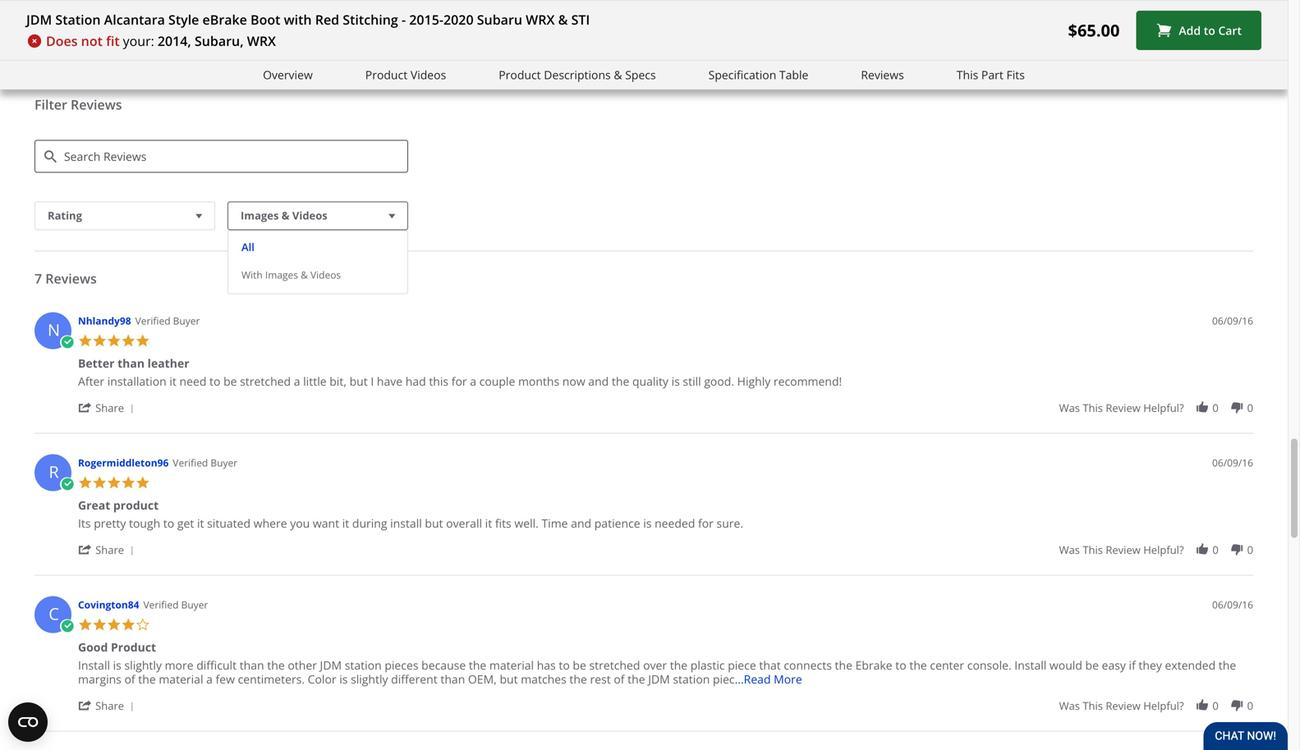 Task type: locate. For each thing, give the bounding box(es) containing it.
0 vertical spatial circle checkmark image
[[60, 336, 74, 350]]

is right color
[[339, 672, 348, 688]]

3.6 star rating element
[[537, 0, 586, 7]]

for left the couple
[[452, 374, 467, 389]]

0 vertical spatial was
[[1059, 401, 1080, 416]]

2 horizontal spatial product
[[499, 67, 541, 83]]

for inside great product its pretty tough to get it situated where you want it during install but overall it fits well. time and patience is needed for sure.
[[698, 516, 714, 532]]

2 vertical spatial but
[[500, 672, 518, 688]]

0 right vote up review by covington84 on  9 jun 2016 image
[[1213, 699, 1219, 714]]

1 vertical spatial helpful?
[[1144, 543, 1184, 558]]

group for c
[[1059, 699, 1254, 714]]

1 review from the top
[[1106, 401, 1141, 416]]

matches
[[521, 672, 567, 688]]

0 vertical spatial verified buyer heading
[[135, 314, 200, 328]]

circle checkmark image
[[60, 620, 74, 634]]

is inside great product its pretty tough to get it situated where you want it during install but overall it fits well. time and patience is needed for sure.
[[643, 516, 652, 532]]

3 share from the top
[[95, 699, 124, 714]]

0 horizontal spatial wrx
[[247, 32, 276, 50]]

product videos link
[[365, 66, 446, 84]]

1 vertical spatial seperator image
[[127, 547, 137, 557]]

the left quality
[[612, 374, 630, 389]]

reviews inside heading
[[71, 96, 122, 113]]

helpful?
[[1144, 401, 1184, 416], [1144, 543, 1184, 558], [1144, 699, 1184, 714]]

jdm
[[26, 11, 52, 28], [320, 658, 342, 674], [648, 672, 670, 688]]

1 vertical spatial videos
[[292, 208, 328, 223]]

1 horizontal spatial for
[[698, 516, 714, 532]]

the right the because
[[469, 658, 487, 674]]

1 review date 06/09/16 element from the top
[[1213, 314, 1254, 328]]

0 vertical spatial stretched
[[240, 374, 291, 389]]

2 horizontal spatial be
[[1086, 658, 1099, 674]]

verified for c
[[143, 598, 179, 612]]

1 vertical spatial and
[[571, 516, 592, 532]]

of up seperator icon
[[124, 672, 135, 688]]

2 was this review helpful? from the top
[[1059, 543, 1184, 558]]

1 horizontal spatial slightly
[[351, 672, 388, 688]]

was this review helpful? for r
[[1059, 543, 1184, 558]]

the left other
[[267, 658, 285, 674]]

1 vertical spatial share button
[[78, 542, 140, 558]]

1 circle checkmark image from the top
[[60, 336, 74, 350]]

buyer up leather
[[173, 314, 200, 328]]

0
[[1213, 401, 1219, 416], [1248, 401, 1254, 416], [1213, 543, 1219, 558], [1248, 543, 1254, 558], [1213, 699, 1219, 714], [1248, 699, 1254, 714]]

does not fit your: 2014, subaru, wrx
[[46, 32, 276, 50]]

1 vertical spatial share
[[95, 543, 124, 558]]

1 horizontal spatial but
[[425, 516, 443, 532]]

2 vertical spatial share
[[95, 699, 124, 714]]

1 06/09/16 from the top
[[1213, 314, 1254, 328]]

review down if
[[1106, 699, 1141, 714]]

to
[[1204, 22, 1216, 38], [210, 374, 221, 389], [163, 516, 174, 532], [559, 658, 570, 674], [896, 658, 907, 674]]

1 horizontal spatial of
[[614, 672, 625, 688]]

1 vertical spatial verified
[[173, 456, 208, 470]]

slightly down the good product
[[124, 658, 162, 674]]

1 horizontal spatial a
[[294, 374, 300, 389]]

videos inside all list box
[[311, 268, 341, 282]]

the left center
[[910, 658, 927, 674]]

than left oem,
[[441, 672, 465, 688]]

to left get on the bottom left of the page
[[163, 516, 174, 532]]

down triangle image inside rating field
[[192, 207, 206, 224]]

product down the empty star icon
[[111, 640, 156, 656]]

it right want
[[342, 516, 349, 532]]

Images & Videos Filter field
[[228, 202, 408, 230]]

install down good
[[78, 658, 110, 674]]

circle checkmark image for r
[[60, 478, 74, 492]]

0 vertical spatial review
[[1106, 401, 1141, 416]]

to right ebrake
[[896, 658, 907, 674]]

to inside button
[[1204, 22, 1216, 38]]

share left seperator icon
[[95, 699, 124, 714]]

fits
[[495, 516, 512, 532]]

product inside product videos link
[[365, 67, 408, 83]]

tab list
[[35, 51, 177, 77]]

helpful? left vote up review by covington84 on  9 jun 2016 image
[[1144, 699, 1184, 714]]

share button down margins
[[78, 698, 140, 714]]

wrx down boot in the left top of the page
[[247, 32, 276, 50]]

videos down 2015-
[[411, 67, 446, 83]]

share for r
[[95, 543, 124, 558]]

jdm up does
[[26, 11, 52, 28]]

0 horizontal spatial a
[[206, 672, 213, 688]]

seperator image down "installation"
[[127, 405, 137, 414]]

images up all
[[241, 208, 279, 223]]

open widget image
[[8, 703, 48, 743]]

0 horizontal spatial of
[[124, 672, 135, 688]]

1 vertical spatial for
[[698, 516, 714, 532]]

to right need
[[210, 374, 221, 389]]

0 horizontal spatial jdm
[[26, 11, 52, 28]]

06/09/16
[[1213, 314, 1254, 328], [1213, 456, 1254, 470], [1213, 598, 1254, 612]]

tab panel
[[26, 304, 1262, 751]]

0 vertical spatial was this review helpful?
[[1059, 401, 1184, 416]]

installation
[[107, 374, 167, 389]]

&
[[558, 11, 568, 28], [614, 67, 622, 83], [282, 208, 290, 223], [301, 268, 308, 282]]

material left has
[[490, 658, 534, 674]]

3 was this review helpful? from the top
[[1059, 699, 1184, 714]]

a left little
[[294, 374, 300, 389]]

material
[[490, 658, 534, 674], [159, 672, 203, 688]]

is
[[672, 374, 680, 389], [643, 516, 652, 532], [113, 658, 121, 674], [339, 672, 348, 688]]

0 vertical spatial wrx
[[526, 11, 555, 28]]

2 was from the top
[[1059, 543, 1080, 558]]

2 horizontal spatial jdm
[[648, 672, 670, 688]]

2 vertical spatial buyer
[[181, 598, 208, 612]]

2 vertical spatial review date 06/09/16 element
[[1213, 598, 1254, 612]]

stretched left over
[[589, 658, 640, 674]]

2 share button from the top
[[78, 542, 140, 558]]

better than leather heading
[[78, 356, 189, 375]]

0 vertical spatial group
[[1059, 401, 1254, 416]]

good product heading
[[78, 640, 156, 659]]

1 vertical spatial 06/09/16
[[1213, 456, 1254, 470]]

r
[[49, 461, 59, 483]]

the right extended on the right
[[1219, 658, 1237, 674]]

0 horizontal spatial for
[[452, 374, 467, 389]]

share button down pretty
[[78, 542, 140, 558]]

Rating Filter field
[[35, 202, 215, 230]]

a left few
[[206, 672, 213, 688]]

share button for r
[[78, 542, 140, 558]]

seperator image down tough
[[127, 547, 137, 557]]

verified
[[135, 314, 171, 328], [173, 456, 208, 470], [143, 598, 179, 612]]

is inside better than leather after installation it need to be stretched a little bit, but i have had this for a couple months now and the quality is still good. highly recommend!
[[672, 374, 680, 389]]

was this review helpful? left vote up review by nhlandy98 on  9 jun 2016 image
[[1059, 401, 1184, 416]]

0 horizontal spatial install
[[78, 658, 110, 674]]

tough
[[129, 516, 160, 532]]

3 helpful? from the top
[[1144, 699, 1184, 714]]

3 group from the top
[[1059, 699, 1254, 714]]

verified up leather
[[135, 314, 171, 328]]

verified for r
[[173, 456, 208, 470]]

was this review helpful? left vote up review by rogermiddleton96 on  9 jun 2016 image
[[1059, 543, 1184, 558]]

1 horizontal spatial down triangle image
[[385, 207, 399, 224]]

all
[[242, 240, 255, 255]]

0 vertical spatial videos
[[411, 67, 446, 83]]

to right add
[[1204, 22, 1216, 38]]

0 vertical spatial and
[[588, 374, 609, 389]]

product inside product descriptions & specs link
[[499, 67, 541, 83]]

review for n
[[1106, 401, 1141, 416]]

share image down margins
[[78, 699, 92, 714]]

good
[[78, 640, 108, 656]]

2 vertical spatial 06/09/16
[[1213, 598, 1254, 612]]

2 vertical spatial share button
[[78, 698, 140, 714]]

0 vertical spatial share button
[[78, 400, 140, 416]]

nhlandy98 verified buyer
[[78, 314, 200, 328]]

material left few
[[159, 672, 203, 688]]

review date 06/09/16 element
[[1213, 314, 1254, 328], [1213, 456, 1254, 470], [1213, 598, 1254, 612]]

was this review helpful? down easy
[[1059, 699, 1184, 714]]

2 group from the top
[[1059, 543, 1254, 558]]

part
[[982, 67, 1004, 83]]

1 was this review helpful? from the top
[[1059, 401, 1184, 416]]

-
[[402, 11, 406, 28]]

review left vote up review by rogermiddleton96 on  9 jun 2016 image
[[1106, 543, 1141, 558]]

star image
[[78, 334, 92, 348], [92, 334, 107, 348], [121, 334, 136, 348], [136, 334, 150, 348], [92, 476, 107, 490], [121, 476, 136, 490], [78, 618, 92, 633]]

after
[[78, 374, 104, 389]]

0 vertical spatial for
[[452, 374, 467, 389]]

other
[[288, 658, 317, 674]]

share right share image
[[95, 401, 124, 416]]

add to cart
[[1179, 22, 1242, 38]]

extended
[[1165, 658, 1216, 674]]

is left needed
[[643, 516, 652, 532]]

than up "installation"
[[118, 356, 145, 371]]

& inside all list box
[[301, 268, 308, 282]]

the
[[612, 374, 630, 389], [267, 658, 285, 674], [469, 658, 487, 674], [670, 658, 688, 674], [835, 658, 853, 674], [910, 658, 927, 674], [1219, 658, 1237, 674], [138, 672, 156, 688], [570, 672, 587, 688], [628, 672, 645, 688]]

now
[[563, 374, 586, 389]]

0 horizontal spatial but
[[350, 374, 368, 389]]

0 right vote up review by rogermiddleton96 on  9 jun 2016 image
[[1213, 543, 1219, 558]]

vote up review by covington84 on  9 jun 2016 image
[[1196, 699, 1210, 714]]

1 vertical spatial review
[[1106, 543, 1141, 558]]

2 horizontal spatial but
[[500, 672, 518, 688]]

and right time on the bottom of the page
[[571, 516, 592, 532]]

alcantara
[[104, 11, 165, 28]]

2 seperator image from the top
[[127, 547, 137, 557]]

2 down triangle image from the left
[[385, 207, 399, 224]]

videos
[[411, 67, 446, 83], [292, 208, 328, 223], [311, 268, 341, 282]]

have
[[377, 374, 403, 389]]

1 horizontal spatial install
[[1015, 658, 1047, 674]]

2 vertical spatial was this review helpful?
[[1059, 699, 1184, 714]]

share button for n
[[78, 400, 140, 416]]

c
[[49, 603, 59, 626]]

covington84 verified buyer
[[78, 598, 208, 612]]

helpful? for c
[[1144, 699, 1184, 714]]

1 vertical spatial share image
[[78, 699, 92, 714]]

for left sure.
[[698, 516, 714, 532]]

3 was from the top
[[1059, 699, 1080, 714]]

1 install from the left
[[78, 658, 110, 674]]

share button down after
[[78, 400, 140, 416]]

not
[[81, 32, 103, 50]]

be inside better than leather after installation it need to be stretched a little bit, but i have had this for a couple months now and the quality is still good. highly recommend!
[[224, 374, 237, 389]]

to right has
[[559, 658, 570, 674]]

reviews
[[861, 67, 904, 83], [71, 96, 122, 113], [45, 270, 97, 288]]

n
[[48, 319, 60, 341]]

2 review from the top
[[1106, 543, 1141, 558]]

1 vertical spatial group
[[1059, 543, 1254, 558]]

is left still
[[672, 374, 680, 389]]

1 horizontal spatial stretched
[[589, 658, 640, 674]]

and right now
[[588, 374, 609, 389]]

0 right vote up review by nhlandy98 on  9 jun 2016 image
[[1213, 401, 1219, 416]]

verified up the empty star icon
[[143, 598, 179, 612]]

be right need
[[224, 374, 237, 389]]

overall
[[446, 516, 482, 532]]

rating element
[[35, 202, 215, 230]]

06/09/16 for r
[[1213, 456, 1254, 470]]

to inside great product its pretty tough to get it situated where you want it during install but overall it fits well. time and patience is needed for sure.
[[163, 516, 174, 532]]

2 review date 06/09/16 element from the top
[[1213, 456, 1254, 470]]

oem,
[[468, 672, 497, 688]]

videos down images & videos field
[[311, 268, 341, 282]]

install left the "would"
[[1015, 658, 1047, 674]]

review
[[1106, 401, 1141, 416], [1106, 543, 1141, 558], [1106, 699, 1141, 714]]

0 vertical spatial images
[[241, 208, 279, 223]]

2 vertical spatial group
[[1059, 699, 1254, 714]]

but right install
[[425, 516, 443, 532]]

star image
[[107, 334, 121, 348], [78, 476, 92, 490], [107, 476, 121, 490], [136, 476, 150, 490], [92, 618, 107, 633], [107, 618, 121, 633], [121, 618, 136, 633]]

2 vertical spatial videos
[[311, 268, 341, 282]]

1 vertical spatial stretched
[[589, 658, 640, 674]]

1 vertical spatial buyer
[[211, 456, 238, 470]]

slightly left different
[[351, 672, 388, 688]]

1 horizontal spatial be
[[573, 658, 586, 674]]

the right over
[[670, 658, 688, 674]]

2 share from the top
[[95, 543, 124, 558]]

to inside better than leather after installation it need to be stretched a little bit, but i have had this for a couple months now and the quality is still good. highly recommend!
[[210, 374, 221, 389]]

seperator image for n
[[127, 405, 137, 414]]

verified up get on the bottom left of the page
[[173, 456, 208, 470]]

0 horizontal spatial down triangle image
[[192, 207, 206, 224]]

down triangle image for rating
[[192, 207, 206, 224]]

product left the descriptions
[[499, 67, 541, 83]]

but inside the install is slightly more difficult than the other jdm station pieces because the material has to be stretched over the plastic piece that connects the ebrake to the center console. install would be easy if they extended the margins of the material a few centimeters. color is slightly different than oem, but matches the rest of the jdm station piec
[[500, 672, 518, 688]]

for
[[452, 374, 467, 389], [698, 516, 714, 532]]

stretched left little
[[240, 374, 291, 389]]

jdm left plastic
[[648, 672, 670, 688]]

with
[[284, 11, 312, 28]]

specs
[[625, 67, 656, 83]]

2 vertical spatial verified buyer heading
[[143, 598, 208, 612]]

this
[[429, 374, 449, 389], [1083, 401, 1103, 416], [1083, 543, 1103, 558], [1083, 699, 1103, 714]]

circle checkmark image right r
[[60, 478, 74, 492]]

0 vertical spatial but
[[350, 374, 368, 389]]

1 vertical spatial was this review helpful?
[[1059, 543, 1184, 558]]

buyer up more
[[181, 598, 208, 612]]

jdm right other
[[320, 658, 342, 674]]

06/09/16 for c
[[1213, 598, 1254, 612]]

0 vertical spatial share image
[[78, 543, 92, 557]]

1 vertical spatial reviews
[[71, 96, 122, 113]]

station left pieces
[[345, 658, 382, 674]]

0 vertical spatial 06/09/16
[[1213, 314, 1254, 328]]

3 share button from the top
[[78, 698, 140, 714]]

reviews for filter reviews
[[71, 96, 122, 113]]

1 vertical spatial was
[[1059, 543, 1080, 558]]

product down stitching
[[365, 67, 408, 83]]

i
[[371, 374, 374, 389]]

group for r
[[1059, 543, 1254, 558]]

1 vertical spatial circle checkmark image
[[60, 478, 74, 492]]

1 of from the left
[[124, 672, 135, 688]]

circle checkmark image
[[60, 336, 74, 350], [60, 478, 74, 492]]

images & videos
[[241, 208, 328, 223]]

buyer up situated
[[211, 456, 238, 470]]

2 vertical spatial helpful?
[[1144, 699, 1184, 714]]

helpful? left vote up review by rogermiddleton96 on  9 jun 2016 image
[[1144, 543, 1184, 558]]

1 vertical spatial images
[[265, 268, 298, 282]]

wrx down 3.6 star rating element
[[526, 11, 555, 28]]

verified for n
[[135, 314, 171, 328]]

this part fits link
[[957, 66, 1025, 84]]

2 circle checkmark image from the top
[[60, 478, 74, 492]]

2 helpful? from the top
[[1144, 543, 1184, 558]]

a left the couple
[[470, 374, 477, 389]]

install
[[390, 516, 422, 532]]

it inside better than leather after installation it need to be stretched a little bit, but i have had this for a couple months now and the quality is still good. highly recommend!
[[170, 374, 177, 389]]

verified buyer heading for c
[[143, 598, 208, 612]]

share button
[[78, 400, 140, 416], [78, 542, 140, 558], [78, 698, 140, 714]]

it right get on the bottom left of the page
[[197, 516, 204, 532]]

2 vertical spatial verified
[[143, 598, 179, 612]]

overview link
[[263, 66, 313, 84]]

product inside the good product heading
[[111, 640, 156, 656]]

2 share image from the top
[[78, 699, 92, 714]]

this for n
[[1083, 401, 1103, 416]]

1 down triangle image from the left
[[192, 207, 206, 224]]

but left i at the left
[[350, 374, 368, 389]]

specification table
[[709, 67, 809, 83]]

does
[[46, 32, 78, 50]]

1 horizontal spatial product
[[365, 67, 408, 83]]

wrx
[[526, 11, 555, 28], [247, 32, 276, 50]]

station left piec
[[673, 672, 710, 688]]

empty star image
[[136, 618, 150, 633]]

0 vertical spatial verified
[[135, 314, 171, 328]]

group
[[1059, 401, 1254, 416], [1059, 543, 1254, 558], [1059, 699, 1254, 714]]

share image for c
[[78, 699, 92, 714]]

share image down its
[[78, 543, 92, 557]]

seperator image
[[127, 405, 137, 414], [127, 547, 137, 557]]

share image
[[78, 543, 92, 557], [78, 699, 92, 714]]

0 vertical spatial share
[[95, 401, 124, 416]]

verified buyer heading for n
[[135, 314, 200, 328]]

vote down review by covington84 on  9 jun 2016 image
[[1230, 699, 1245, 714]]

but right oem,
[[500, 672, 518, 688]]

1 seperator image from the top
[[127, 405, 137, 414]]

verified buyer heading up leather
[[135, 314, 200, 328]]

1 horizontal spatial than
[[240, 658, 264, 674]]

0 horizontal spatial product
[[111, 640, 156, 656]]

this part fits
[[957, 67, 1025, 83]]

0 horizontal spatial stretched
[[240, 374, 291, 389]]

1 share button from the top
[[78, 400, 140, 416]]

3 review from the top
[[1106, 699, 1141, 714]]

1 horizontal spatial wrx
[[526, 11, 555, 28]]

the right rest
[[628, 672, 645, 688]]

be left rest
[[573, 658, 586, 674]]

circle checkmark image down "7 reviews"
[[60, 336, 74, 350]]

images
[[241, 208, 279, 223], [265, 268, 298, 282]]

recommend!
[[774, 374, 842, 389]]

0 vertical spatial helpful?
[[1144, 401, 1184, 416]]

verified buyer heading up the empty star icon
[[143, 598, 208, 612]]

verified buyer heading up get on the bottom left of the page
[[173, 456, 238, 470]]

2 vertical spatial reviews
[[45, 270, 97, 288]]

that
[[759, 658, 781, 674]]

review left vote up review by nhlandy98 on  9 jun 2016 image
[[1106, 401, 1141, 416]]

down triangle image
[[192, 207, 206, 224], [385, 207, 399, 224]]

images inside field
[[241, 208, 279, 223]]

1 vertical spatial review date 06/09/16 element
[[1213, 456, 1254, 470]]

1 group from the top
[[1059, 401, 1254, 416]]

0 horizontal spatial be
[[224, 374, 237, 389]]

stitching
[[343, 11, 398, 28]]

verified buyer heading
[[135, 314, 200, 328], [173, 456, 238, 470], [143, 598, 208, 612]]

2020
[[444, 11, 474, 28]]

good.
[[704, 374, 734, 389]]

0 vertical spatial seperator image
[[127, 405, 137, 414]]

0 vertical spatial buyer
[[173, 314, 200, 328]]

buyer for r
[[211, 456, 238, 470]]

helpful? left vote up review by nhlandy98 on  9 jun 2016 image
[[1144, 401, 1184, 416]]

0 right vote down review by covington84 on  9 jun 2016 image
[[1248, 699, 1254, 714]]

of right rest
[[614, 672, 625, 688]]

time
[[542, 516, 568, 532]]

3 06/09/16 from the top
[[1213, 598, 1254, 612]]

stretched
[[240, 374, 291, 389], [589, 658, 640, 674]]

2 vertical spatial was
[[1059, 699, 1080, 714]]

stretched inside the install is slightly more difficult than the other jdm station pieces because the material has to be stretched over the plastic piece that connects the ebrake to the center console. install would be easy if they extended the margins of the material a few centimeters. color is slightly different than oem, but matches the rest of the jdm station piec
[[589, 658, 640, 674]]

great
[[78, 498, 110, 513]]

2 horizontal spatial than
[[441, 672, 465, 688]]

1 vertical spatial but
[[425, 516, 443, 532]]

1 share from the top
[[95, 401, 124, 416]]

0 right vote down review by nhlandy98 on  9 jun 2016 icon
[[1248, 401, 1254, 416]]

0 horizontal spatial station
[[345, 658, 382, 674]]

it down leather
[[170, 374, 177, 389]]

a
[[294, 374, 300, 389], [470, 374, 477, 389], [206, 672, 213, 688]]

cart
[[1219, 22, 1242, 38]]

install
[[78, 658, 110, 674], [1015, 658, 1047, 674]]

2 of from the left
[[614, 672, 625, 688]]

was for n
[[1059, 401, 1080, 416]]

videos up all list box
[[292, 208, 328, 223]]

subaru,
[[195, 32, 244, 50]]

0 horizontal spatial than
[[118, 356, 145, 371]]

$65.00
[[1068, 19, 1120, 41]]

3 review date 06/09/16 element from the top
[[1213, 598, 1254, 612]]

where
[[254, 516, 287, 532]]

1 vertical spatial verified buyer heading
[[173, 456, 238, 470]]

share down pretty
[[95, 543, 124, 558]]

2 06/09/16 from the top
[[1213, 456, 1254, 470]]

was for r
[[1059, 543, 1080, 558]]

rest
[[590, 672, 611, 688]]

than inside better than leather after installation it need to be stretched a little bit, but i have had this for a couple months now and the quality is still good. highly recommend!
[[118, 356, 145, 371]]

be left easy
[[1086, 658, 1099, 674]]

2 vertical spatial review
[[1106, 699, 1141, 714]]

months
[[518, 374, 560, 389]]

down triangle image inside images & videos field
[[385, 207, 399, 224]]

leather
[[148, 356, 189, 371]]

0 vertical spatial review date 06/09/16 element
[[1213, 314, 1254, 328]]

images right with
[[265, 268, 298, 282]]

group for n
[[1059, 401, 1254, 416]]

1 was from the top
[[1059, 401, 1080, 416]]

1 helpful? from the top
[[1144, 401, 1184, 416]]

was this review helpful? for n
[[1059, 401, 1184, 416]]

review date 06/09/16 element for r
[[1213, 456, 1254, 470]]

than right few
[[240, 658, 264, 674]]

1 share image from the top
[[78, 543, 92, 557]]

share image
[[78, 401, 92, 415]]



Task type: describe. For each thing, give the bounding box(es) containing it.
2014,
[[158, 32, 191, 50]]

review for r
[[1106, 543, 1141, 558]]

nhlandy98
[[78, 314, 131, 328]]

review date 06/09/16 element for n
[[1213, 314, 1254, 328]]

tab list containing reviews
[[35, 51, 177, 77]]

this
[[957, 67, 979, 83]]

questions
[[99, 51, 162, 67]]

share for c
[[95, 699, 124, 714]]

few
[[216, 672, 235, 688]]

highly
[[737, 374, 771, 389]]

filter
[[35, 96, 67, 113]]

...read more button
[[735, 672, 802, 688]]

...read more
[[735, 672, 802, 688]]

need
[[180, 374, 207, 389]]

fit
[[106, 32, 120, 50]]

product for product descriptions & specs
[[499, 67, 541, 83]]

for inside better than leather after installation it need to be stretched a little bit, but i have had this for a couple months now and the quality is still good. highly recommend!
[[452, 374, 467, 389]]

want
[[313, 516, 339, 532]]

station
[[55, 11, 101, 28]]

magnifying glass image
[[44, 151, 57, 163]]

product descriptions & specs
[[499, 67, 656, 83]]

rating
[[48, 208, 82, 223]]

if
[[1129, 658, 1136, 674]]

share button for c
[[78, 698, 140, 714]]

is down the good product
[[113, 658, 121, 674]]

all link
[[242, 240, 255, 255]]

you
[[290, 516, 310, 532]]

and inside great product its pretty tough to get it situated where you want it during install but overall it fits well. time and patience is needed for sure.
[[571, 516, 592, 532]]

images inside all list box
[[265, 268, 298, 282]]

this for r
[[1083, 543, 1103, 558]]

it left fits
[[485, 516, 492, 532]]

06/09/16 for n
[[1213, 314, 1254, 328]]

couple
[[479, 374, 515, 389]]

buyer for n
[[173, 314, 200, 328]]

difficult
[[197, 658, 237, 674]]

...read
[[735, 672, 771, 688]]

reviews for 7 reviews
[[45, 270, 97, 288]]

boot
[[251, 11, 281, 28]]

vote down review by nhlandy98 on  9 jun 2016 image
[[1230, 401, 1245, 415]]

good product
[[78, 640, 156, 656]]

tab panel containing n
[[26, 304, 1262, 751]]

all list box
[[228, 230, 408, 295]]

add to cart button
[[1137, 11, 1262, 50]]

review for c
[[1106, 699, 1141, 714]]

patience
[[595, 516, 641, 532]]

0 horizontal spatial slightly
[[124, 658, 162, 674]]

style
[[168, 11, 199, 28]]

Search Reviews search field
[[35, 140, 408, 173]]

pieces
[[385, 658, 419, 674]]

images & videos element
[[228, 202, 408, 295]]

& inside field
[[282, 208, 290, 223]]

but inside better than leather after installation it need to be stretched a little bit, but i have had this for a couple months now and the quality is still good. highly recommend!
[[350, 374, 368, 389]]

connects
[[784, 658, 832, 674]]

circle checkmark image for n
[[60, 336, 74, 350]]

easy
[[1102, 658, 1126, 674]]

the left rest
[[570, 672, 587, 688]]

specification table link
[[709, 66, 809, 84]]

buyer for c
[[181, 598, 208, 612]]

0 right vote down review by rogermiddleton96 on  9 jun 2016 image
[[1248, 543, 1254, 558]]

ebrake
[[856, 658, 893, 674]]

0 horizontal spatial material
[[159, 672, 203, 688]]

review date 06/09/16 element for c
[[1213, 598, 1254, 612]]

verified buyer heading for r
[[173, 456, 238, 470]]

covington84
[[78, 598, 139, 612]]

had
[[406, 374, 426, 389]]

0 vertical spatial reviews
[[861, 67, 904, 83]]

needed
[[655, 516, 695, 532]]

with images & videos
[[242, 268, 341, 282]]

table
[[780, 67, 809, 83]]

videos inside field
[[292, 208, 328, 223]]

reviews link
[[861, 66, 904, 84]]

its
[[78, 516, 91, 532]]

product
[[113, 498, 159, 513]]

sti
[[571, 11, 590, 28]]

product for product videos
[[365, 67, 408, 83]]

but inside great product its pretty tough to get it situated where you want it during install but overall it fits well. time and patience is needed for sure.
[[425, 516, 443, 532]]

color
[[308, 672, 337, 688]]

1 horizontal spatial material
[[490, 658, 534, 674]]

piec
[[713, 672, 735, 688]]

seperator image
[[127, 703, 137, 713]]

they
[[1139, 658, 1162, 674]]

the left more
[[138, 672, 156, 688]]

helpful? for n
[[1144, 401, 1184, 416]]

fits
[[1007, 67, 1025, 83]]

share image for r
[[78, 543, 92, 557]]

add
[[1179, 22, 1201, 38]]

filter reviews
[[35, 96, 122, 113]]

2015-
[[409, 11, 444, 28]]

2 horizontal spatial a
[[470, 374, 477, 389]]

rogermiddleton96 verified buyer
[[78, 456, 238, 470]]

the inside better than leather after installation it need to be stretched a little bit, but i have had this for a couple months now and the quality is still good. highly recommend!
[[612, 374, 630, 389]]

product descriptions & specs link
[[499, 66, 656, 84]]

and inside better than leather after installation it need to be stretched a little bit, but i have had this for a couple months now and the quality is still good. highly recommend!
[[588, 374, 609, 389]]

red
[[315, 11, 339, 28]]

center
[[930, 658, 965, 674]]

share for n
[[95, 401, 124, 416]]

more
[[774, 672, 802, 688]]

during
[[352, 516, 387, 532]]

a inside the install is slightly more difficult than the other jdm station pieces because the material has to be stretched over the plastic piece that connects the ebrake to the center console. install would be easy if they extended the margins of the material a few centimeters. color is slightly different than oem, but matches the rest of the jdm station piec
[[206, 672, 213, 688]]

more
[[165, 658, 194, 674]]

seperator image for r
[[127, 547, 137, 557]]

different
[[391, 672, 438, 688]]

rogermiddleton96
[[78, 456, 169, 470]]

down triangle image for images & videos
[[385, 207, 399, 224]]

the left ebrake
[[835, 658, 853, 674]]

great product heading
[[78, 498, 159, 517]]

this inside better than leather after installation it need to be stretched a little bit, but i have had this for a couple months now and the quality is still good. highly recommend!
[[429, 374, 449, 389]]

little
[[303, 374, 327, 389]]

better
[[78, 356, 115, 371]]

piece
[[728, 658, 756, 674]]

quality
[[633, 374, 669, 389]]

this for c
[[1083, 699, 1103, 714]]

jdm station alcantara style ebrake boot with red stitching - 2015-2020 subaru wrx & sti
[[26, 11, 590, 28]]

1 horizontal spatial jdm
[[320, 658, 342, 674]]

was for c
[[1059, 699, 1080, 714]]

was this review helpful? for c
[[1059, 699, 1184, 714]]

with images & videos link
[[242, 268, 341, 282]]

vote down review by rogermiddleton96 on  9 jun 2016 image
[[1230, 543, 1245, 557]]

vote up review by rogermiddleton96 on  9 jun 2016 image
[[1196, 543, 1210, 557]]

helpful? for r
[[1144, 543, 1184, 558]]

situated
[[207, 516, 251, 532]]

still
[[683, 374, 701, 389]]

subaru
[[477, 11, 523, 28]]

vote up review by nhlandy98 on  9 jun 2016 image
[[1196, 401, 1210, 415]]

because
[[422, 658, 466, 674]]

install is slightly more difficult than the other jdm station pieces because the material has to be stretched over the plastic piece that connects the ebrake to the center console. install would be easy if they extended the margins of the material a few centimeters. color is slightly different than oem, but matches the rest of the jdm station piec
[[78, 658, 1237, 688]]

7
[[35, 270, 42, 288]]

plastic
[[691, 658, 725, 674]]

stretched inside better than leather after installation it need to be stretched a little bit, but i have had this for a couple months now and the quality is still good. highly recommend!
[[240, 374, 291, 389]]

7 reviews
[[35, 270, 97, 288]]

get
[[177, 516, 194, 532]]

filter reviews heading
[[35, 96, 1254, 128]]

1 horizontal spatial station
[[673, 672, 710, 688]]

2 install from the left
[[1015, 658, 1047, 674]]

1 vertical spatial wrx
[[247, 32, 276, 50]]



Task type: vqa. For each thing, say whether or not it's contained in the screenshot.
console.
yes



